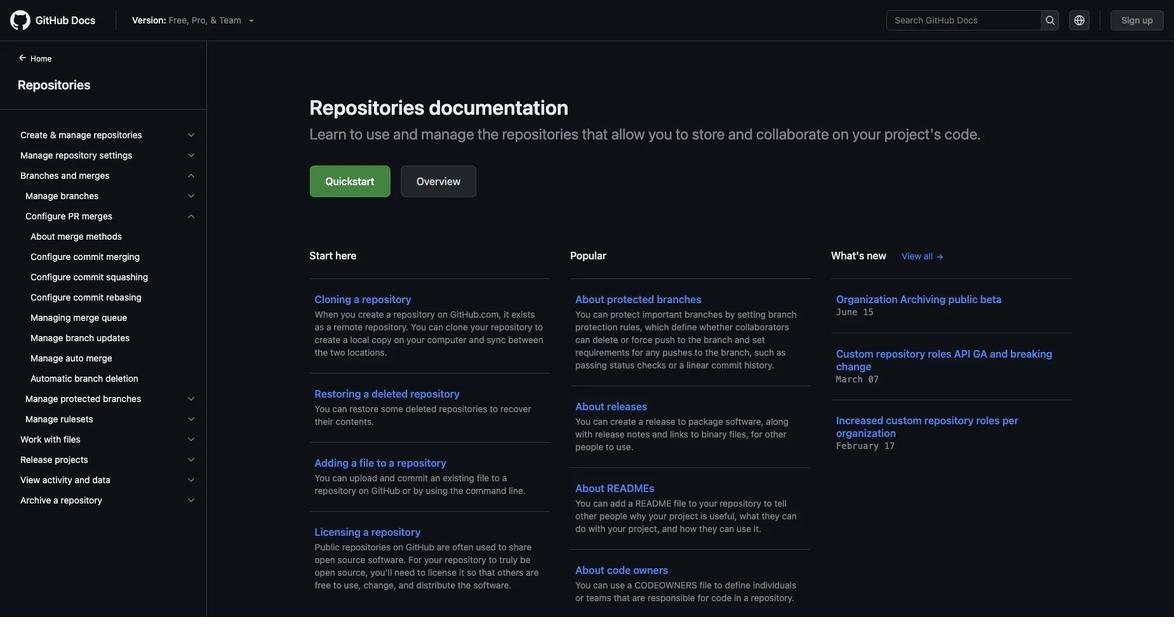 Task type: vqa. For each thing, say whether or not it's contained in the screenshot.
force
yes



Task type: locate. For each thing, give the bounding box(es) containing it.
work with files
[[20, 435, 80, 445]]

1 vertical spatial that
[[479, 568, 495, 578]]

5 sc 9kayk9 0 image from the top
[[186, 435, 196, 445]]

can inside about code owners you can use a codeowners file to define individuals or teams that are responsible for code in a repository.
[[593, 581, 608, 591]]

sc 9kayk9 0 image inside configure pr merges dropdown button
[[186, 211, 196, 222]]

manage
[[20, 150, 53, 161], [25, 191, 58, 201], [30, 333, 63, 344], [30, 353, 63, 364], [25, 394, 58, 404], [25, 414, 58, 425]]

0 horizontal spatial that
[[479, 568, 495, 578]]

repository down create & manage repositories
[[55, 150, 97, 161]]

home
[[30, 54, 52, 63]]

with inside dropdown button
[[44, 435, 61, 445]]

configure down manage branches
[[25, 211, 66, 222]]

are left often
[[437, 543, 450, 553]]

0 vertical spatial repositories
[[18, 77, 90, 92]]

and left "data"
[[75, 475, 90, 486]]

1 vertical spatial they
[[699, 524, 717, 535]]

pro,
[[192, 15, 208, 25]]

1 horizontal spatial use
[[610, 581, 625, 591]]

1 vertical spatial repositories
[[310, 95, 425, 119]]

0 horizontal spatial view
[[20, 475, 40, 486]]

recover
[[500, 404, 531, 415]]

to up links
[[678, 417, 686, 427]]

1 vertical spatial repository.
[[751, 593, 794, 604]]

& inside create & manage repositories 'dropdown button'
[[50, 130, 56, 140]]

0 vertical spatial by
[[725, 310, 735, 320]]

can inside restoring a deleted repository you can restore some deleted repositories to recover their contents.
[[332, 404, 347, 415]]

documentation
[[429, 95, 568, 119]]

commit for squashing
[[73, 272, 104, 283]]

merge down manage branch updates link at the bottom left of page
[[86, 353, 112, 364]]

sc 9kayk9 0 image inside archive a repository dropdown button
[[186, 496, 196, 506]]

2 horizontal spatial use
[[737, 524, 751, 535]]

0 vertical spatial protected
[[607, 294, 654, 306]]

activity
[[42, 475, 72, 486]]

2 vertical spatial are
[[632, 593, 645, 604]]

you up remote
[[341, 310, 356, 320]]

licensing
[[315, 527, 361, 539]]

sc 9kayk9 0 image for archive a repository
[[186, 496, 196, 506]]

and left how
[[662, 524, 677, 535]]

to up upload
[[377, 457, 386, 470]]

configure pr merges element containing configure pr merges
[[10, 206, 206, 389]]

2 vertical spatial github
[[406, 543, 434, 553]]

2 sc 9kayk9 0 image from the top
[[186, 191, 196, 201]]

your
[[852, 125, 881, 143], [470, 322, 488, 333], [407, 335, 425, 345], [699, 499, 717, 509], [649, 511, 667, 522], [608, 524, 626, 535], [424, 555, 442, 566]]

you inside about code owners you can use a codeowners file to define individuals or teams that are responsible for code in a repository.
[[575, 581, 591, 591]]

for
[[632, 348, 643, 358], [751, 430, 762, 440], [698, 593, 709, 604]]

open up 'free'
[[315, 568, 335, 578]]

as right such
[[776, 348, 786, 358]]

0 vertical spatial they
[[762, 511, 780, 522]]

repository.
[[365, 322, 408, 333], [751, 593, 794, 604]]

file up 'command'
[[477, 473, 489, 484]]

branches and merges
[[20, 170, 110, 181]]

about protected branches you can protect important branches by setting branch protection rules, which define whether collaborators can delete or force push to the branch and set requirements for any pushes to the branch, such as passing status checks or a linear commit history.
[[575, 294, 797, 371]]

repositories down documentation
[[502, 125, 579, 143]]

a down some
[[389, 457, 395, 470]]

view inside dropdown button
[[20, 475, 40, 486]]

0 vertical spatial as
[[315, 322, 324, 333]]

for
[[408, 555, 422, 566]]

sc 9kayk9 0 image for create & manage repositories
[[186, 130, 196, 140]]

a right cloning at top
[[354, 294, 359, 306]]

on
[[832, 125, 849, 143], [437, 310, 448, 320], [394, 335, 404, 345], [359, 486, 369, 497], [393, 543, 403, 553]]

1 vertical spatial release
[[595, 430, 625, 440]]

license
[[428, 568, 457, 578]]

1 vertical spatial merges
[[82, 211, 112, 222]]

2 horizontal spatial for
[[751, 430, 762, 440]]

can down 'releases'
[[593, 417, 608, 427]]

sc 9kayk9 0 image
[[186, 150, 196, 161], [186, 191, 196, 201], [186, 394, 196, 404], [186, 415, 196, 425], [186, 435, 196, 445], [186, 476, 196, 486], [186, 496, 196, 506]]

manage down branches
[[25, 191, 58, 201]]

change
[[836, 361, 872, 373]]

manage branches button
[[15, 186, 201, 206]]

it inside cloning a repository when you create a repository on github.com, it exists as a remote repository. you can clone your repository to create a local copy on your computer and sync between the two locations.
[[504, 310, 509, 320]]

protected inside about protected branches you can protect important branches by setting branch protection rules, which define whether collaborators can delete or force push to the branch and set requirements for any pushes to the branch, such as passing status checks or a linear commit history.
[[607, 294, 654, 306]]

1 vertical spatial use
[[737, 524, 751, 535]]

2 horizontal spatial are
[[632, 593, 645, 604]]

2 vertical spatial use
[[610, 581, 625, 591]]

and inside about releases you can create a release to package software, along with release notes and links to binary files, for other people to use.
[[652, 430, 668, 440]]

you up their
[[315, 404, 330, 415]]

by left using on the left bottom of the page
[[413, 486, 423, 497]]

view activity and data button
[[15, 471, 201, 491]]

delete
[[593, 335, 618, 345]]

about inside about readmes you can add a readme file to your repository to tell other people why your project is useful, what they can do with your project, and how they can use it.
[[575, 483, 605, 495]]

by inside about protected branches you can protect important branches by setting branch protection rules, which define whether collaborators can delete or force push to the branch and set requirements for any pushes to the branch, such as passing status checks or a linear commit history.
[[725, 310, 735, 320]]

custom
[[836, 348, 874, 360]]

github docs
[[36, 14, 95, 26]]

manage inside manage branches dropdown button
[[25, 191, 58, 201]]

that right teams
[[614, 593, 630, 604]]

2 horizontal spatial create
[[610, 417, 636, 427]]

about inside about protected branches you can protect important branches by setting branch protection rules, which define whether collaborators can delete or force push to the branch and set requirements for any pushes to the branch, such as passing status checks or a linear commit history.
[[575, 294, 605, 306]]

1 horizontal spatial create
[[358, 310, 384, 320]]

0 horizontal spatial define
[[671, 322, 697, 333]]

0 horizontal spatial repository.
[[365, 322, 408, 333]]

0 vertical spatial define
[[671, 322, 697, 333]]

create & manage repositories button
[[15, 125, 201, 145]]

file up upload
[[359, 457, 374, 470]]

about for readmes
[[575, 483, 605, 495]]

to up linear
[[695, 348, 703, 358]]

a up copy at bottom left
[[386, 310, 391, 320]]

view up "archive"
[[20, 475, 40, 486]]

2 horizontal spatial github
[[406, 543, 434, 553]]

1 horizontal spatial protected
[[607, 294, 654, 306]]

create up two
[[315, 335, 341, 345]]

sc 9kayk9 0 image inside manage rulesets "dropdown button"
[[186, 415, 196, 425]]

0 horizontal spatial use
[[366, 125, 390, 143]]

configure for configure pr merges
[[25, 211, 66, 222]]

configure up managing
[[30, 292, 71, 303]]

0 horizontal spatial you
[[341, 310, 356, 320]]

as down when
[[315, 322, 324, 333]]

repository
[[55, 150, 97, 161], [362, 294, 411, 306], [393, 310, 435, 320], [491, 322, 532, 333], [876, 348, 925, 360], [410, 388, 460, 400], [924, 415, 974, 427], [397, 457, 446, 470], [315, 486, 356, 497], [61, 496, 102, 506], [720, 499, 761, 509], [371, 527, 421, 539], [445, 555, 486, 566]]

0 vertical spatial it
[[504, 310, 509, 320]]

create up remote
[[358, 310, 384, 320]]

you inside repositories documentation learn to use and manage the repositories that allow you to store and collaborate on your project's code.
[[648, 125, 672, 143]]

sc 9kayk9 0 image for release projects
[[186, 455, 196, 465]]

1 horizontal spatial roles
[[976, 415, 1000, 427]]

2 vertical spatial create
[[610, 417, 636, 427]]

to left tell
[[764, 499, 772, 509]]

branches up whether
[[685, 310, 723, 320]]

1 vertical spatial for
[[751, 430, 762, 440]]

roles inside the custom repository roles api ga and breaking change march 07
[[928, 348, 952, 360]]

february 17 element
[[836, 441, 895, 452]]

archive a repository button
[[15, 491, 201, 511]]

0 horizontal spatial they
[[699, 524, 717, 535]]

7 sc 9kayk9 0 image from the top
[[186, 496, 196, 506]]

a up 'notes'
[[639, 417, 643, 427]]

breaking
[[1010, 348, 1052, 360]]

4 sc 9kayk9 0 image from the top
[[186, 455, 196, 465]]

1 horizontal spatial they
[[762, 511, 780, 522]]

a up restore
[[363, 388, 369, 400]]

or
[[621, 335, 629, 345], [669, 360, 677, 371], [402, 486, 411, 497], [575, 593, 584, 604]]

1 horizontal spatial software.
[[473, 581, 512, 591]]

to left store on the right
[[676, 125, 689, 143]]

repository inside the custom repository roles api ga and breaking change march 07
[[876, 348, 925, 360]]

and inside about protected branches you can protect important branches by setting branch protection rules, which define whether collaborators can delete or force push to the branch and set requirements for any pushes to the branch, such as passing status checks or a linear commit history.
[[735, 335, 750, 345]]

branches inside dropdown button
[[103, 394, 141, 404]]

configure commit rebasing link
[[15, 288, 201, 308]]

0 vertical spatial view
[[902, 251, 921, 262]]

1 horizontal spatial by
[[725, 310, 735, 320]]

sc 9kayk9 0 image inside manage protected branches dropdown button
[[186, 394, 196, 404]]

a inside about protected branches you can protect important branches by setting branch protection rules, which define whether collaborators can delete or force push to the branch and set requirements for any pushes to the branch, such as passing status checks or a linear commit history.
[[679, 360, 684, 371]]

managing merge queue
[[30, 313, 127, 323]]

3 sc 9kayk9 0 image from the top
[[186, 211, 196, 222]]

0 horizontal spatial for
[[632, 348, 643, 358]]

repository down view activity and data
[[61, 496, 102, 506]]

about inside about code owners you can use a codeowners file to define individuals or teams that are responsible for code in a repository.
[[575, 565, 605, 577]]

you inside adding a file to a repository you can upload and commit an existing file to a repository on github or by using the command line.
[[315, 473, 330, 484]]

1 horizontal spatial that
[[582, 125, 608, 143]]

search image
[[1045, 15, 1055, 25]]

1 vertical spatial protected
[[60, 394, 101, 404]]

repository inside dropdown button
[[55, 150, 97, 161]]

sc 9kayk9 0 image
[[186, 130, 196, 140], [186, 171, 196, 181], [186, 211, 196, 222], [186, 455, 196, 465]]

per
[[1002, 415, 1018, 427]]

1 vertical spatial as
[[776, 348, 786, 358]]

1 vertical spatial github
[[371, 486, 400, 497]]

repositories documentation learn to use and manage the repositories that allow you to store and collaborate on your project's code.
[[310, 95, 981, 143]]

store
[[692, 125, 725, 143]]

software,
[[726, 417, 764, 427]]

2 configure pr merges element from the top
[[10, 227, 206, 389]]

to right learn
[[350, 125, 363, 143]]

branches and merges element containing branches and merges
[[10, 166, 206, 430]]

such
[[754, 348, 774, 358]]

the down documentation
[[478, 125, 499, 143]]

use inside repositories documentation learn to use and manage the repositories that allow you to store and collaborate on your project's code.
[[366, 125, 390, 143]]

1 horizontal spatial define
[[725, 581, 750, 591]]

people inside about releases you can create a release to package software, along with release notes and links to binary files, for other people to use.
[[575, 442, 603, 453]]

0 vertical spatial people
[[575, 442, 603, 453]]

1 vertical spatial open
[[315, 568, 335, 578]]

0 vertical spatial roles
[[928, 348, 952, 360]]

overview
[[416, 176, 461, 188]]

1 vertical spatial you
[[341, 310, 356, 320]]

that right so
[[479, 568, 495, 578]]

requirements
[[575, 348, 630, 358]]

be
[[520, 555, 530, 566]]

sc 9kayk9 0 image for manage repository settings
[[186, 150, 196, 161]]

you up protection
[[575, 310, 591, 320]]

they down is
[[699, 524, 717, 535]]

1 vertical spatial roles
[[976, 415, 1000, 427]]

1 horizontal spatial other
[[765, 430, 787, 440]]

pushes
[[663, 348, 692, 358]]

notes
[[627, 430, 650, 440]]

about left readmes
[[575, 483, 605, 495]]

sc 9kayk9 0 image for manage protected branches
[[186, 394, 196, 404]]

1 horizontal spatial release
[[646, 417, 675, 427]]

restoring
[[315, 388, 361, 400]]

file right codeowners
[[699, 581, 712, 591]]

manage down managing
[[30, 333, 63, 344]]

you up do at the left bottom of the page
[[575, 499, 591, 509]]

1 vertical spatial by
[[413, 486, 423, 497]]

6 sc 9kayk9 0 image from the top
[[186, 476, 196, 486]]

2 branches and merges element from the top
[[10, 186, 206, 430]]

0 horizontal spatial it
[[459, 568, 464, 578]]

1 vertical spatial other
[[575, 511, 597, 522]]

repositories down home link
[[18, 77, 90, 92]]

use right learn
[[366, 125, 390, 143]]

1 horizontal spatial are
[[526, 568, 539, 578]]

repository. up copy at bottom left
[[365, 322, 408, 333]]

repositories
[[502, 125, 579, 143], [94, 130, 142, 140], [439, 404, 487, 415], [342, 543, 391, 553]]

commit
[[73, 252, 104, 262], [73, 272, 104, 283], [73, 292, 104, 303], [711, 360, 742, 371], [397, 473, 428, 484]]

1 horizontal spatial as
[[776, 348, 786, 358]]

1 vertical spatial create
[[315, 335, 341, 345]]

march
[[836, 374, 863, 385]]

repositories inside licensing a repository public repositories on github are often used to share open source software. for your repository to truly be open source, you'll need to license it so that others are free to use, change, and distribute the software.
[[342, 543, 391, 553]]

about for code
[[575, 565, 605, 577]]

copy
[[372, 335, 392, 345]]

home link
[[13, 53, 72, 65]]

1 configure pr merges element from the top
[[10, 206, 206, 389]]

0 horizontal spatial repositories
[[18, 77, 90, 92]]

0 horizontal spatial &
[[50, 130, 56, 140]]

2 vertical spatial that
[[614, 593, 630, 604]]

manage inside manage auto merge link
[[30, 353, 63, 364]]

manage inside manage rulesets "dropdown button"
[[25, 414, 58, 425]]

start here
[[310, 250, 357, 262]]

0 horizontal spatial roles
[[928, 348, 952, 360]]

to left use. on the bottom
[[606, 442, 614, 453]]

code
[[607, 565, 631, 577], [711, 593, 732, 604]]

adding
[[315, 457, 349, 470]]

0 vertical spatial you
[[648, 125, 672, 143]]

roles
[[928, 348, 952, 360], [976, 415, 1000, 427]]

sc 9kayk9 0 image inside the view activity and data dropdown button
[[186, 476, 196, 486]]

0 vertical spatial github
[[36, 14, 69, 26]]

the
[[478, 125, 499, 143], [688, 335, 701, 345], [315, 348, 328, 358], [705, 348, 718, 358], [450, 486, 463, 497], [458, 581, 471, 591]]

manage inside manage protected branches dropdown button
[[25, 394, 58, 404]]

repository inside about readmes you can add a readme file to your repository to tell other people why your project is useful, what they can do with your project, and how they can use it.
[[720, 499, 761, 509]]

codeowners
[[634, 581, 697, 591]]

0 horizontal spatial as
[[315, 322, 324, 333]]

and left links
[[652, 430, 668, 440]]

sc 9kayk9 0 image inside create & manage repositories 'dropdown button'
[[186, 130, 196, 140]]

1 vertical spatial merge
[[73, 313, 99, 323]]

repositories left "recover"
[[439, 404, 487, 415]]

to right codeowners
[[714, 581, 722, 591]]

manage for manage branches
[[25, 191, 58, 201]]

configure inside dropdown button
[[25, 211, 66, 222]]

manage protected branches
[[25, 394, 141, 404]]

the inside repositories documentation learn to use and manage the repositories that allow you to store and collaborate on your project's code.
[[478, 125, 499, 143]]

sc 9kayk9 0 image inside release projects dropdown button
[[186, 455, 196, 465]]

3 sc 9kayk9 0 image from the top
[[186, 394, 196, 404]]

by
[[725, 310, 735, 320], [413, 486, 423, 497]]

github left docs
[[36, 14, 69, 26]]

and up "branch,"
[[735, 335, 750, 345]]

0 horizontal spatial are
[[437, 543, 450, 553]]

the down so
[[458, 581, 471, 591]]

repositories
[[18, 77, 90, 92], [310, 95, 425, 119]]

other up do at the left bottom of the page
[[575, 511, 597, 522]]

1 vertical spatial people
[[599, 511, 627, 522]]

sc 9kayk9 0 image inside work with files dropdown button
[[186, 435, 196, 445]]

that inside licensing a repository public repositories on github are often used to share open source software. for your repository to truly be open source, you'll need to license it so that others are free to use, change, and distribute the software.
[[479, 568, 495, 578]]

manage branch updates
[[30, 333, 130, 344]]

people left use. on the bottom
[[575, 442, 603, 453]]

to
[[350, 125, 363, 143], [676, 125, 689, 143], [535, 322, 543, 333], [677, 335, 686, 345], [695, 348, 703, 358], [490, 404, 498, 415], [678, 417, 686, 427], [691, 430, 699, 440], [606, 442, 614, 453], [377, 457, 386, 470], [492, 473, 500, 484], [689, 499, 697, 509], [764, 499, 772, 509], [498, 543, 507, 553], [489, 555, 497, 566], [417, 568, 425, 578], [333, 581, 342, 591], [714, 581, 722, 591]]

0 horizontal spatial release
[[595, 430, 625, 440]]

manage down create
[[20, 150, 53, 161]]

you up teams
[[575, 581, 591, 591]]

triangle down image
[[246, 15, 256, 25]]

about left 'releases'
[[575, 401, 605, 413]]

their
[[315, 417, 333, 427]]

sc 9kayk9 0 image inside manage repository settings dropdown button
[[186, 150, 196, 161]]

0 vertical spatial that
[[582, 125, 608, 143]]

0 vertical spatial release
[[646, 417, 675, 427]]

restore
[[349, 404, 378, 415]]

0 vertical spatial other
[[765, 430, 787, 440]]

your left project's
[[852, 125, 881, 143]]

an
[[430, 473, 440, 484]]

sign up
[[1121, 15, 1153, 25]]

define up push
[[671, 322, 697, 333]]

on inside licensing a repository public repositories on github are often used to share open source software. for your repository to truly be open source, you'll need to license it so that others are free to use, change, and distribute the software.
[[393, 543, 403, 553]]

0 horizontal spatial other
[[575, 511, 597, 522]]

in
[[734, 593, 741, 604]]

file
[[359, 457, 374, 470], [477, 473, 489, 484], [674, 499, 686, 509], [699, 581, 712, 591]]

collaborate
[[756, 125, 829, 143]]

or left teams
[[575, 593, 584, 604]]

1 sc 9kayk9 0 image from the top
[[186, 130, 196, 140]]

on inside repositories documentation learn to use and manage the repositories that allow you to store and collaborate on your project's code.
[[832, 125, 849, 143]]

release up use. on the bottom
[[595, 430, 625, 440]]

Search GitHub Docs search field
[[887, 11, 1041, 30]]

1 horizontal spatial repository.
[[751, 593, 794, 604]]

a inside licensing a repository public repositories on github are often used to share open source software. for your repository to truly be open source, you'll need to license it so that others are free to use, change, and distribute the software.
[[363, 527, 369, 539]]

your inside licensing a repository public repositories on github are often used to share open source software. for your repository to truly be open source, you'll need to license it so that others are free to use, change, and distribute the software.
[[424, 555, 442, 566]]

0 vertical spatial repository.
[[365, 322, 408, 333]]

about inside branches and merges element
[[30, 231, 55, 242]]

truly
[[499, 555, 518, 566]]

individuals
[[753, 581, 796, 591]]

1 vertical spatial &
[[50, 130, 56, 140]]

1 vertical spatial it
[[459, 568, 464, 578]]

create
[[20, 130, 48, 140]]

2 vertical spatial for
[[698, 593, 709, 604]]

to up between
[[535, 322, 543, 333]]

1 vertical spatial view
[[20, 475, 40, 486]]

2 sc 9kayk9 0 image from the top
[[186, 171, 196, 181]]

repository right custom
[[924, 415, 974, 427]]

code.
[[945, 125, 981, 143]]

or down pushes
[[669, 360, 677, 371]]

methods
[[86, 231, 122, 242]]

0 vertical spatial open
[[315, 555, 335, 566]]

deletion
[[105, 374, 138, 384]]

branches and merges element
[[10, 166, 206, 430], [10, 186, 206, 430]]

other inside about releases you can create a release to package software, along with release notes and links to binary files, for other people to use.
[[765, 430, 787, 440]]

manage auto merge
[[30, 353, 112, 364]]

create inside about releases you can create a release to package software, along with release notes and links to binary files, for other people to use.
[[610, 417, 636, 427]]

sync
[[487, 335, 506, 345]]

for down software,
[[751, 430, 762, 440]]

repositories inside repositories documentation learn to use and manage the repositories that allow you to store and collaborate on your project's code.
[[310, 95, 425, 119]]

configure pr merges element
[[10, 206, 206, 389], [10, 227, 206, 389]]

set
[[752, 335, 765, 345]]

you inside about releases you can create a release to package software, along with release notes and links to binary files, for other people to use.
[[575, 417, 591, 427]]

about for protected
[[575, 294, 605, 306]]

2 horizontal spatial that
[[614, 593, 630, 604]]

merges down manage repository settings dropdown button
[[79, 170, 110, 181]]

0 vertical spatial software.
[[368, 555, 406, 566]]

often
[[452, 543, 474, 553]]

1 horizontal spatial you
[[648, 125, 672, 143]]

merging
[[106, 252, 140, 262]]

a right "archive"
[[53, 496, 58, 506]]

are down codeowners
[[632, 593, 645, 604]]

0 horizontal spatial code
[[607, 565, 631, 577]]

file up project
[[674, 499, 686, 509]]

sc 9kayk9 0 image for configure pr merges
[[186, 211, 196, 222]]

1 horizontal spatial github
[[371, 486, 400, 497]]

merge
[[58, 231, 84, 242], [73, 313, 99, 323], [86, 353, 112, 364]]

repositories for repositories
[[18, 77, 90, 92]]

can up computer
[[429, 322, 443, 333]]

about merge methods link
[[15, 227, 201, 247]]

1 vertical spatial code
[[711, 593, 732, 604]]

a inside restoring a deleted repository you can restore some deleted repositories to recover their contents.
[[363, 388, 369, 400]]

1 sc 9kayk9 0 image from the top
[[186, 150, 196, 161]]

about up teams
[[575, 565, 605, 577]]

use up teams
[[610, 581, 625, 591]]

to inside about code owners you can use a codeowners file to define individuals or teams that are responsible for code in a repository.
[[714, 581, 722, 591]]

it left exists
[[504, 310, 509, 320]]

repository. down individuals
[[751, 593, 794, 604]]

branches and merges element containing manage branches
[[10, 186, 206, 430]]

configure for configure commit rebasing
[[30, 292, 71, 303]]

github up for
[[406, 543, 434, 553]]

manage up manage repository settings at the left top
[[59, 130, 91, 140]]

1 branches and merges element from the top
[[10, 166, 206, 430]]

deleted right some
[[406, 404, 437, 415]]

and inside cloning a repository when you create a repository on github.com, it exists as a remote repository. you can clone your repository to create a local copy on your computer and sync between the two locations.
[[469, 335, 484, 345]]

repository up 07
[[876, 348, 925, 360]]

1 horizontal spatial view
[[902, 251, 921, 262]]

sc 9kayk9 0 image inside manage branches dropdown button
[[186, 191, 196, 201]]

and down need
[[399, 581, 414, 591]]

None search field
[[887, 10, 1059, 30]]

release
[[646, 417, 675, 427], [595, 430, 625, 440]]

learn
[[310, 125, 346, 143]]

0 vertical spatial for
[[632, 348, 643, 358]]

define inside about protected branches you can protect important branches by setting branch protection rules, which define whether collaborators can delete or force push to the branch and set requirements for any pushes to the branch, such as passing status checks or a linear commit history.
[[671, 322, 697, 333]]

about for merge
[[30, 231, 55, 242]]

version: free, pro, & team
[[132, 15, 241, 25]]

manage inside manage repository settings dropdown button
[[20, 150, 53, 161]]

1 horizontal spatial manage
[[421, 125, 474, 143]]

or down rules,
[[621, 335, 629, 345]]

sc 9kayk9 0 image for manage branches
[[186, 191, 196, 201]]

with left files
[[44, 435, 61, 445]]

collaborators
[[735, 322, 789, 333]]

configure pr merges element containing about merge methods
[[10, 227, 206, 389]]

on up need
[[393, 543, 403, 553]]

organization
[[836, 428, 896, 440]]

people down add at the right bottom of the page
[[599, 511, 627, 522]]

repository down computer
[[410, 388, 460, 400]]

4 sc 9kayk9 0 image from the top
[[186, 415, 196, 425]]

to inside cloning a repository when you create a repository on github.com, it exists as a remote repository. you can clone your repository to create a local copy on your computer and sync between the two locations.
[[535, 322, 543, 333]]

0 vertical spatial use
[[366, 125, 390, 143]]

merges inside dropdown button
[[82, 211, 112, 222]]

configure
[[25, 211, 66, 222], [30, 252, 71, 262], [30, 272, 71, 283], [30, 292, 71, 303]]

define up in
[[725, 581, 750, 591]]



Task type: describe. For each thing, give the bounding box(es) containing it.
use,
[[344, 581, 361, 591]]

create & manage repositories
[[20, 130, 142, 140]]

15
[[863, 307, 874, 318]]

your down readme
[[649, 511, 667, 522]]

manage inside 'dropdown button'
[[59, 130, 91, 140]]

branch inside automatic branch deletion link
[[74, 374, 103, 384]]

you inside about readmes you can add a readme file to your repository to tell other people why your project is useful, what they can do with your project, and how they can use it.
[[575, 499, 591, 509]]

push
[[655, 335, 675, 345]]

can inside about releases you can create a release to package software, along with release notes and links to binary files, for other people to use.
[[593, 417, 608, 427]]

github.com,
[[450, 310, 501, 320]]

some
[[381, 404, 403, 415]]

0 vertical spatial &
[[210, 15, 217, 25]]

june 15 element
[[836, 307, 874, 318]]

manage auto merge link
[[15, 349, 201, 369]]

you inside restoring a deleted repository you can restore some deleted repositories to recover their contents.
[[315, 404, 330, 415]]

manage for manage rulesets
[[25, 414, 58, 425]]

a up upload
[[351, 457, 357, 470]]

can down protection
[[575, 335, 590, 345]]

about merge methods
[[30, 231, 122, 242]]

on inside adding a file to a repository you can upload and commit an existing file to a repository on github or by using the command line.
[[359, 486, 369, 497]]

and inside about readmes you can add a readme file to your repository to tell other people why your project is useful, what they can do with your project, and how they can use it.
[[662, 524, 677, 535]]

by inside adding a file to a repository you can upload and commit an existing file to a repository on github or by using the command line.
[[413, 486, 423, 497]]

can left add at the right bottom of the page
[[593, 499, 608, 509]]

can inside cloning a repository when you create a repository on github.com, it exists as a remote repository. you can clone your repository to create a local copy on your computer and sync between the two locations.
[[429, 322, 443, 333]]

1 horizontal spatial code
[[711, 593, 732, 604]]

with inside about releases you can create a release to package software, along with release notes and links to binary files, for other people to use.
[[575, 430, 593, 440]]

remote
[[334, 322, 363, 333]]

to up 'command'
[[492, 473, 500, 484]]

a inside about releases you can create a release to package software, along with release notes and links to binary files, for other people to use.
[[639, 417, 643, 427]]

what's new
[[831, 250, 886, 262]]

0 vertical spatial code
[[607, 565, 631, 577]]

with inside about readmes you can add a readme file to your repository to tell other people why your project is useful, what they can do with your project, and how they can use it.
[[588, 524, 605, 535]]

1 vertical spatial deleted
[[406, 404, 437, 415]]

can down tell
[[782, 511, 797, 522]]

manage for manage auto merge
[[30, 353, 63, 364]]

0 vertical spatial are
[[437, 543, 450, 553]]

a down when
[[326, 322, 331, 333]]

a right in
[[744, 593, 748, 604]]

github inside licensing a repository public repositories on github are often used to share open source software. for your repository to truly be open source, you'll need to license it so that others are free to use, change, and distribute the software.
[[406, 543, 434, 553]]

for inside about code owners you can use a codeowners file to define individuals or teams that are responsible for code in a repository.
[[698, 593, 709, 604]]

a inside about readmes you can add a readme file to your repository to tell other people why your project is useful, what they can do with your project, and how they can use it.
[[628, 499, 633, 509]]

archive
[[20, 496, 51, 506]]

repositories inside 'dropdown button'
[[94, 130, 142, 140]]

commit for merging
[[73, 252, 104, 262]]

you inside cloning a repository when you create a repository on github.com, it exists as a remote repository. you can clone your repository to create a local copy on your computer and sync between the two locations.
[[411, 322, 426, 333]]

and up manage branches
[[61, 170, 76, 181]]

manage branches
[[25, 191, 99, 201]]

project's
[[884, 125, 941, 143]]

configure commit merging link
[[15, 247, 201, 267]]

to down used
[[489, 555, 497, 566]]

file inside about readmes you can add a readme file to your repository to tell other people why your project is useful, what they can do with your project, and how they can use it.
[[674, 499, 686, 509]]

february
[[836, 441, 879, 452]]

view all link
[[902, 250, 944, 263]]

the inside licensing a repository public repositories on github are often used to share open source software. for your repository to truly be open source, you'll need to license it so that others are free to use, change, and distribute the software.
[[458, 581, 471, 591]]

popular
[[570, 250, 606, 262]]

0 vertical spatial create
[[358, 310, 384, 320]]

repositories inside restoring a deleted repository you can restore some deleted repositories to recover their contents.
[[439, 404, 487, 415]]

to right 'free'
[[333, 581, 342, 591]]

what's
[[831, 250, 864, 262]]

local
[[350, 335, 369, 345]]

manage for manage branch updates
[[30, 333, 63, 344]]

sc 9kayk9 0 image for work with files
[[186, 435, 196, 445]]

and up overview
[[393, 125, 418, 143]]

can inside adding a file to a repository you can upload and commit an existing file to a repository on github or by using the command line.
[[332, 473, 347, 484]]

07
[[868, 374, 879, 385]]

to up pushes
[[677, 335, 686, 345]]

march 07 element
[[836, 374, 879, 385]]

your down github.com,
[[470, 322, 488, 333]]

repository down adding
[[315, 486, 356, 497]]

managing merge queue link
[[15, 308, 201, 328]]

free,
[[169, 15, 189, 25]]

view for view all
[[902, 251, 921, 262]]

sc 9kayk9 0 image for manage rulesets
[[186, 415, 196, 425]]

github docs link
[[10, 10, 105, 30]]

add
[[610, 499, 626, 509]]

along
[[766, 417, 789, 427]]

why
[[630, 511, 646, 522]]

0 horizontal spatial create
[[315, 335, 341, 345]]

cloning a repository when you create a repository on github.com, it exists as a remote repository. you can clone your repository to create a local copy on your computer and sync between the two locations.
[[315, 294, 543, 358]]

repository up for
[[371, 527, 421, 539]]

and inside the custom repository roles api ga and breaking change march 07
[[990, 348, 1008, 360]]

settings
[[99, 150, 132, 161]]

increased
[[836, 415, 883, 427]]

that inside repositories documentation learn to use and manage the repositories that allow you to store and collaborate on your project's code.
[[582, 125, 608, 143]]

for inside about releases you can create a release to package software, along with release notes and links to binary files, for other people to use.
[[751, 430, 762, 440]]

commit inside about protected branches you can protect important branches by setting branch protection rules, which define whether collaborators can delete or force push to the branch and set requirements for any pushes to the branch, such as passing status checks or a linear commit history.
[[711, 360, 742, 371]]

configure commit squashing link
[[15, 267, 201, 288]]

computer
[[427, 335, 467, 345]]

branch inside manage branch updates link
[[66, 333, 94, 344]]

merge for about
[[58, 231, 84, 242]]

two
[[330, 348, 345, 358]]

about releases you can create a release to package software, along with release notes and links to binary files, for other people to use.
[[575, 401, 789, 453]]

useful,
[[710, 511, 737, 522]]

configure pr merges button
[[15, 206, 201, 227]]

manage branch updates link
[[15, 328, 201, 349]]

status
[[609, 360, 635, 371]]

the inside adding a file to a repository you can upload and commit an existing file to a repository on github or by using the command line.
[[450, 486, 463, 497]]

to up project
[[689, 499, 697, 509]]

the up pushes
[[688, 335, 701, 345]]

history.
[[744, 360, 774, 371]]

on up "clone"
[[437, 310, 448, 320]]

up
[[1142, 15, 1153, 25]]

use.
[[616, 442, 634, 453]]

so
[[467, 568, 476, 578]]

organization
[[836, 294, 898, 306]]

define inside about code owners you can use a codeowners file to define individuals or teams that are responsible for code in a repository.
[[725, 581, 750, 591]]

roles inside the increased custom repository roles per organization february 17
[[976, 415, 1000, 427]]

1 vertical spatial software.
[[473, 581, 512, 591]]

the up linear
[[705, 348, 718, 358]]

others
[[497, 568, 524, 578]]

manage for manage repository settings
[[20, 150, 53, 161]]

people inside about readmes you can add a readme file to your repository to tell other people why your project is useful, what they can do with your project, and how they can use it.
[[599, 511, 627, 522]]

which
[[645, 322, 669, 333]]

configure for configure commit merging
[[30, 252, 71, 262]]

links
[[670, 430, 688, 440]]

select language: current language is english image
[[1075, 15, 1085, 25]]

repository. inside about code owners you can use a codeowners file to define individuals or teams that are responsible for code in a repository.
[[751, 593, 794, 604]]

it inside licensing a repository public repositories on github are often used to share open source software. for your repository to truly be open source, you'll need to license it so that others are free to use, change, and distribute the software.
[[459, 568, 464, 578]]

that inside about code owners you can use a codeowners file to define individuals or teams that are responsible for code in a repository.
[[614, 593, 630, 604]]

exists
[[511, 310, 535, 320]]

public
[[948, 294, 978, 306]]

your left computer
[[407, 335, 425, 345]]

merge for managing
[[73, 313, 99, 323]]

free
[[315, 581, 331, 591]]

use inside about readmes you can add a readme file to your repository to tell other people why your project is useful, what they can do with your project, and how they can use it.
[[737, 524, 751, 535]]

to inside restoring a deleted repository you can restore some deleted repositories to recover their contents.
[[490, 404, 498, 415]]

team
[[219, 15, 241, 25]]

whether
[[699, 322, 733, 333]]

manage inside repositories documentation learn to use and manage the repositories that allow you to store and collaborate on your project's code.
[[421, 125, 474, 143]]

release projects button
[[15, 450, 201, 471]]

repository down exists
[[491, 322, 532, 333]]

branches up important
[[657, 294, 702, 306]]

commit for rebasing
[[73, 292, 104, 303]]

manage for manage protected branches
[[25, 394, 58, 404]]

passing
[[575, 360, 607, 371]]

other inside about readmes you can add a readme file to your repository to tell other people why your project is useful, what they can do with your project, and how they can use it.
[[575, 511, 597, 522]]

projects
[[55, 455, 88, 465]]

a inside dropdown button
[[53, 496, 58, 506]]

sc 9kayk9 0 image for view activity and data
[[186, 476, 196, 486]]

here
[[335, 250, 357, 262]]

start
[[310, 250, 333, 262]]

merges for branches and merges
[[79, 170, 110, 181]]

protected for about
[[607, 294, 654, 306]]

archive a repository
[[20, 496, 102, 506]]

to up truly
[[498, 543, 507, 553]]

protected for manage
[[60, 394, 101, 404]]

your down add at the right bottom of the page
[[608, 524, 626, 535]]

a left codeowners
[[627, 581, 632, 591]]

2 open from the top
[[315, 568, 335, 578]]

your up is
[[699, 499, 717, 509]]

repository inside the increased custom repository roles per organization february 17
[[924, 415, 974, 427]]

and inside licensing a repository public repositories on github are often used to share open source software. for your repository to truly be open source, you'll need to license it so that others are free to use, change, and distribute the software.
[[399, 581, 414, 591]]

tell
[[774, 499, 787, 509]]

about for releases
[[575, 401, 605, 413]]

and right store on the right
[[728, 125, 753, 143]]

repositories for repositories documentation learn to use and manage the repositories that allow you to store and collaborate on your project's code.
[[310, 95, 425, 119]]

managing
[[30, 313, 71, 323]]

allow
[[611, 125, 645, 143]]

on right copy at bottom left
[[394, 335, 404, 345]]

file inside about code owners you can use a codeowners file to define individuals or teams that are responsible for code in a repository.
[[699, 581, 712, 591]]

a up 'command'
[[502, 473, 507, 484]]

your inside repositories documentation learn to use and manage the repositories that allow you to store and collaborate on your project's code.
[[852, 125, 881, 143]]

merges for configure pr merges
[[82, 211, 112, 222]]

repositories element
[[0, 51, 207, 617]]

binary
[[701, 430, 727, 440]]

sc 9kayk9 0 image for branches and merges
[[186, 171, 196, 181]]

can up protection
[[593, 310, 608, 320]]

0 vertical spatial deleted
[[372, 388, 408, 400]]

repository up copy at bottom left
[[362, 294, 411, 306]]

archiving
[[900, 294, 946, 306]]

repository inside dropdown button
[[61, 496, 102, 506]]

can down useful,
[[719, 524, 734, 535]]

public
[[315, 543, 340, 553]]

about readmes you can add a readme file to your repository to tell other people why your project is useful, what they can do with your project, and how they can use it.
[[575, 483, 797, 535]]

branch down whether
[[704, 335, 732, 345]]

and inside adding a file to a repository you can upload and commit an existing file to a repository on github or by using the command line.
[[380, 473, 395, 484]]

configure pr merges element for configure pr merges
[[10, 227, 206, 389]]

configure pr merges
[[25, 211, 112, 222]]

pr
[[68, 211, 79, 222]]

view for view activity and data
[[20, 475, 40, 486]]

0 horizontal spatial github
[[36, 14, 69, 26]]

protect
[[610, 310, 640, 320]]

or inside adding a file to a repository you can upload and commit an existing file to a repository on github or by using the command line.
[[402, 486, 411, 497]]

1 open from the top
[[315, 555, 335, 566]]

branches
[[20, 170, 59, 181]]

repository down often
[[445, 555, 486, 566]]

0 horizontal spatial software.
[[368, 555, 406, 566]]

use inside about code owners you can use a codeowners file to define individuals or teams that are responsible for code in a repository.
[[610, 581, 625, 591]]

sign
[[1121, 15, 1140, 25]]

docs
[[71, 14, 95, 26]]

owners
[[633, 565, 668, 577]]

configure for configure commit squashing
[[30, 272, 71, 283]]

responsible
[[648, 593, 695, 604]]

configure pr merges element for manage branches
[[10, 206, 206, 389]]

to down for
[[417, 568, 425, 578]]

to right links
[[691, 430, 699, 440]]

repository. inside cloning a repository when you create a repository on github.com, it exists as a remote repository. you can clone your repository to create a local copy on your computer and sync between the two locations.
[[365, 322, 408, 333]]

are inside about code owners you can use a codeowners file to define individuals or teams that are responsible for code in a repository.
[[632, 593, 645, 604]]

a down remote
[[343, 335, 348, 345]]

2 vertical spatial merge
[[86, 353, 112, 364]]

you inside about protected branches you can protect important branches by setting branch protection rules, which define whether collaborators can delete or force push to the branch and set requirements for any pushes to the branch, such as passing status checks or a linear commit history.
[[575, 310, 591, 320]]

change,
[[363, 581, 396, 591]]

commit inside adding a file to a repository you can upload and commit an existing file to a repository on github or by using the command line.
[[397, 473, 428, 484]]

licensing a repository public repositories on github are often used to share open source software. for your repository to truly be open source, you'll need to license it so that others are free to use, change, and distribute the software.
[[315, 527, 539, 591]]

configure commit merging
[[30, 252, 140, 262]]

for inside about protected branches you can protect important branches by setting branch protection rules, which define whether collaborators can delete or force push to the branch and set requirements for any pushes to the branch, such as passing status checks or a linear commit history.
[[632, 348, 643, 358]]

release
[[20, 455, 52, 465]]

repository up an
[[397, 457, 446, 470]]

custom
[[886, 415, 922, 427]]

branch up collaborators
[[768, 310, 797, 320]]

project,
[[628, 524, 660, 535]]

or inside about code owners you can use a codeowners file to define individuals or teams that are responsible for code in a repository.
[[575, 593, 584, 604]]

the inside cloning a repository when you create a repository on github.com, it exists as a remote repository. you can clone your repository to create a local copy on your computer and sync between the two locations.
[[315, 348, 328, 358]]

command
[[466, 486, 506, 497]]

repository inside restoring a deleted repository you can restore some deleted repositories to recover their contents.
[[410, 388, 460, 400]]

repository up computer
[[393, 310, 435, 320]]

1 vertical spatial are
[[526, 568, 539, 578]]

as inside cloning a repository when you create a repository on github.com, it exists as a remote repository. you can clone your repository to create a local copy on your computer and sync between the two locations.
[[315, 322, 324, 333]]

as inside about protected branches you can protect important branches by setting branch protection rules, which define whether collaborators can delete or force push to the branch and set requirements for any pushes to the branch, such as passing status checks or a linear commit history.
[[776, 348, 786, 358]]

manage repository settings button
[[15, 145, 201, 166]]

branches inside dropdown button
[[60, 191, 99, 201]]

repositories inside repositories documentation learn to use and manage the repositories that allow you to store and collaborate on your project's code.
[[502, 125, 579, 143]]

queue
[[102, 313, 127, 323]]

you inside cloning a repository when you create a repository on github.com, it exists as a remote repository. you can clone your repository to create a local copy on your computer and sync between the two locations.
[[341, 310, 356, 320]]

github inside adding a file to a repository you can upload and commit an existing file to a repository on github or by using the command line.
[[371, 486, 400, 497]]



